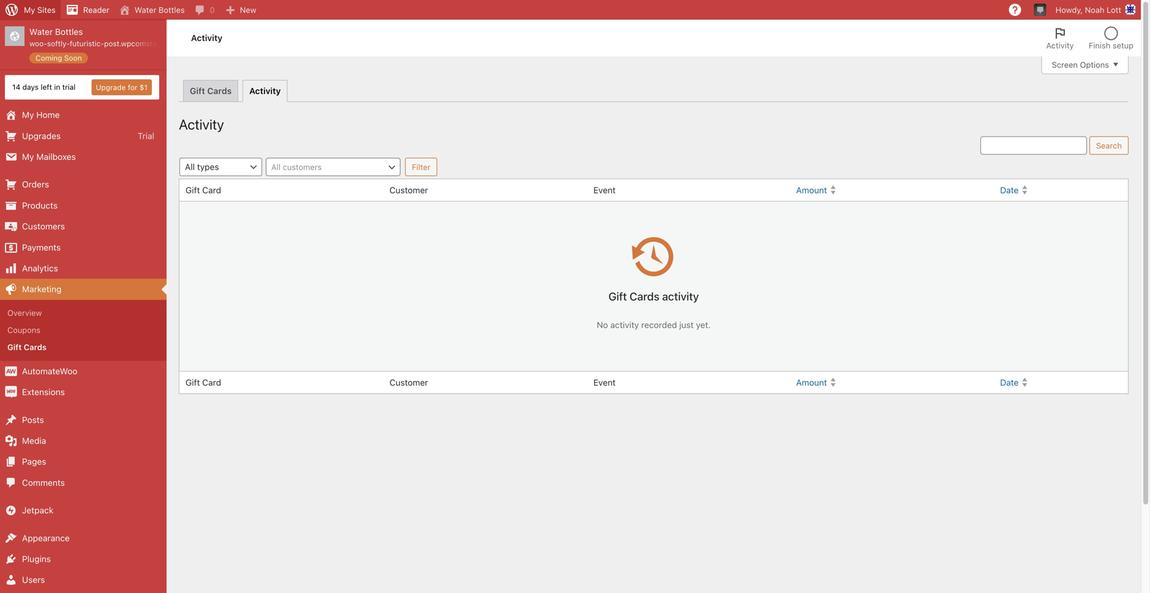 Task type: vqa. For each thing, say whether or not it's contained in the screenshot.
'Plugins' link
yes



Task type: locate. For each thing, give the bounding box(es) containing it.
bottles inside the "water bottles woo-softly-futuristic-post.wpcomstaging.com coming soon"
[[55, 27, 83, 37]]

cards up the no activity recorded just yet.
[[630, 290, 660, 303]]

marketing link
[[0, 279, 167, 300]]

2 event from the top
[[594, 377, 616, 388]]

tab list
[[1040, 20, 1141, 56]]

1 vertical spatial gift card
[[186, 377, 221, 388]]

1 card from the top
[[202, 185, 221, 195]]

bottles for water bottles
[[159, 5, 185, 14]]

0 vertical spatial cards
[[207, 86, 232, 96]]

my left home
[[22, 110, 34, 120]]

gift
[[190, 86, 205, 96], [186, 185, 200, 195], [609, 290, 627, 303], [7, 343, 22, 352], [186, 377, 200, 388]]

amount
[[797, 185, 827, 195], [797, 377, 827, 388]]

finish setup
[[1089, 41, 1134, 50]]

main menu navigation
[[0, 20, 189, 593]]

amount for amount link related to first date link from the bottom
[[797, 377, 827, 388]]

activity right no
[[611, 320, 639, 330]]

appearance link
[[0, 528, 167, 549]]

0 horizontal spatial activity
[[611, 320, 639, 330]]

orders
[[22, 179, 49, 189]]

gift inside main menu navigation
[[7, 343, 22, 352]]

jetpack link
[[0, 500, 167, 521]]

1 amount from the top
[[797, 185, 827, 195]]

amount link for 2nd date link from the bottom of the page
[[792, 179, 996, 201]]

0 horizontal spatial bottles
[[55, 27, 83, 37]]

2 amount from the top
[[797, 377, 827, 388]]

options
[[1081, 60, 1110, 69]]

1 amount link from the top
[[792, 179, 996, 201]]

cards left activity link
[[207, 86, 232, 96]]

1 vertical spatial event
[[594, 377, 616, 388]]

event
[[594, 185, 616, 195], [594, 377, 616, 388]]

1 customer from the top
[[390, 185, 428, 195]]

my for my sites
[[24, 5, 35, 14]]

1 vertical spatial water
[[29, 27, 53, 37]]

my for my home
[[22, 110, 34, 120]]

extensions link
[[0, 382, 167, 403]]

water inside the "water bottles woo-softly-futuristic-post.wpcomstaging.com coming soon"
[[29, 27, 53, 37]]

customer
[[390, 185, 428, 195], [390, 377, 428, 388]]

new
[[240, 5, 257, 14]]

0 horizontal spatial gift cards
[[7, 343, 47, 352]]

0 vertical spatial bottles
[[159, 5, 185, 14]]

activity inside button
[[1047, 41, 1075, 50]]

customers
[[22, 221, 65, 231]]

water up woo- at the top left of the page
[[29, 27, 53, 37]]

0 vertical spatial date
[[1001, 185, 1019, 195]]

date
[[1001, 185, 1019, 195], [1001, 377, 1019, 388]]

upgrade for $1 button
[[92, 79, 152, 95]]

water for water bottles woo-softly-futuristic-post.wpcomstaging.com coming soon
[[29, 27, 53, 37]]

bottles for water bottles woo-softly-futuristic-post.wpcomstaging.com coming soon
[[55, 27, 83, 37]]

0 horizontal spatial cards
[[24, 343, 47, 352]]

my inside toolbar navigation
[[24, 5, 35, 14]]

amount link for first date link from the bottom
[[792, 372, 996, 393]]

gift card
[[186, 185, 221, 195], [186, 377, 221, 388]]

cards inside main menu navigation
[[24, 343, 47, 352]]

gift cards link left activity link
[[183, 80, 238, 101]]

just
[[680, 320, 694, 330]]

futuristic-
[[70, 39, 104, 48]]

1 vertical spatial date link
[[996, 372, 1129, 393]]

card
[[202, 185, 221, 195], [202, 377, 221, 388]]

cards
[[207, 86, 232, 96], [630, 290, 660, 303], [24, 343, 47, 352]]

None submit
[[1090, 136, 1129, 155], [405, 158, 438, 176], [1090, 136, 1129, 155], [405, 158, 438, 176]]

my sites
[[24, 5, 56, 14]]

1 horizontal spatial cards
[[207, 86, 232, 96]]

water
[[135, 5, 156, 14], [29, 27, 53, 37]]

my for my mailboxes
[[22, 152, 34, 162]]

howdy,
[[1056, 5, 1083, 14]]

home
[[36, 110, 60, 120]]

comments link
[[0, 472, 167, 493]]

1 date link from the top
[[996, 179, 1129, 201]]

bottles
[[159, 5, 185, 14], [55, 27, 83, 37]]

1 horizontal spatial gift cards
[[190, 86, 232, 96]]

2 horizontal spatial cards
[[630, 290, 660, 303]]

gift cards left activity link
[[190, 86, 232, 96]]

finish
[[1089, 41, 1111, 50]]

0 vertical spatial water
[[135, 5, 156, 14]]

amount link
[[792, 179, 996, 201], [792, 372, 996, 393]]

0 vertical spatial card
[[202, 185, 221, 195]]

1 vertical spatial gift cards
[[7, 343, 47, 352]]

water up post.wpcomstaging.com
[[135, 5, 156, 14]]

new link
[[220, 0, 261, 20]]

upgrade
[[96, 83, 126, 92]]

activity link
[[243, 80, 288, 102]]

water inside water bottles link
[[135, 5, 156, 14]]

date link
[[996, 179, 1129, 201], [996, 372, 1129, 393]]

0 vertical spatial date link
[[996, 179, 1129, 201]]

payments
[[22, 242, 61, 252]]

None search field
[[981, 136, 1087, 155]]

my mailboxes link
[[0, 146, 167, 167]]

0 horizontal spatial water
[[29, 27, 53, 37]]

2 amount link from the top
[[792, 372, 996, 393]]

0 horizontal spatial gift cards link
[[0, 339, 167, 356]]

1 vertical spatial bottles
[[55, 27, 83, 37]]

comments
[[22, 478, 65, 488]]

2 vertical spatial my
[[22, 152, 34, 162]]

media link
[[0, 430, 167, 451]]

bottles up the softly-
[[55, 27, 83, 37]]

1 gift card from the top
[[186, 185, 221, 195]]

yet.
[[696, 320, 711, 330]]

0 vertical spatial customer
[[390, 185, 428, 195]]

0 vertical spatial amount link
[[792, 179, 996, 201]]

gift cards link up automatewoo link
[[0, 339, 167, 356]]

1 horizontal spatial bottles
[[159, 5, 185, 14]]

media
[[22, 436, 46, 446]]

cards down coupons
[[24, 343, 47, 352]]

0 vertical spatial gift card
[[186, 185, 221, 195]]

All customers text field
[[267, 158, 400, 175]]

0 vertical spatial activity
[[663, 290, 699, 303]]

gift cards link
[[183, 80, 238, 101], [0, 339, 167, 356]]

0 vertical spatial amount
[[797, 185, 827, 195]]

activity
[[663, 290, 699, 303], [611, 320, 639, 330]]

no activity recorded just yet.
[[597, 320, 711, 330]]

0 vertical spatial my
[[24, 5, 35, 14]]

water bottles
[[135, 5, 185, 14]]

1 vertical spatial my
[[22, 110, 34, 120]]

1 horizontal spatial water
[[135, 5, 156, 14]]

1 vertical spatial amount link
[[792, 372, 996, 393]]

water for water bottles
[[135, 5, 156, 14]]

1 vertical spatial customer
[[390, 377, 428, 388]]

bottles inside toolbar navigation
[[159, 5, 185, 14]]

notification image
[[1036, 4, 1046, 14]]

recorded
[[642, 320, 677, 330]]

0 vertical spatial event
[[594, 185, 616, 195]]

coupons link
[[0, 321, 167, 339]]

my down upgrades
[[22, 152, 34, 162]]

my
[[24, 5, 35, 14], [22, 110, 34, 120], [22, 152, 34, 162]]

0 vertical spatial gift cards link
[[183, 80, 238, 101]]

trial
[[138, 131, 154, 141]]

1 event from the top
[[594, 185, 616, 195]]

my sites link
[[0, 0, 61, 20]]

gift cards
[[190, 86, 232, 96], [7, 343, 47, 352]]

my left sites
[[24, 5, 35, 14]]

howdy, noah lott
[[1056, 5, 1122, 14]]

gift cards down coupons
[[7, 343, 47, 352]]

activity up just
[[663, 290, 699, 303]]

2 vertical spatial cards
[[24, 343, 47, 352]]

1 date from the top
[[1001, 185, 1019, 195]]

coming
[[36, 54, 62, 62]]

1 vertical spatial gift cards link
[[0, 339, 167, 356]]

bottles left 0 link
[[159, 5, 185, 14]]

1 vertical spatial date
[[1001, 377, 1019, 388]]

pages
[[22, 457, 46, 467]]

marketing
[[22, 284, 62, 294]]

1 vertical spatial amount
[[797, 377, 827, 388]]

1 vertical spatial card
[[202, 377, 221, 388]]

1 vertical spatial activity
[[611, 320, 639, 330]]

reader link
[[61, 0, 114, 20]]



Task type: describe. For each thing, give the bounding box(es) containing it.
days
[[22, 83, 39, 91]]

products
[[22, 200, 58, 210]]

my mailboxes
[[22, 152, 76, 162]]

2 customer from the top
[[390, 377, 428, 388]]

pages link
[[0, 451, 167, 472]]

overview link
[[0, 304, 167, 321]]

analytics link
[[0, 258, 167, 279]]

screen options button
[[1042, 56, 1129, 74]]

all
[[271, 162, 281, 171]]

0 link
[[190, 0, 220, 20]]

softly-
[[47, 39, 70, 48]]

0 vertical spatial gift cards
[[190, 86, 232, 96]]

left
[[41, 83, 52, 91]]

extensions
[[22, 387, 65, 397]]

2 card from the top
[[202, 377, 221, 388]]

water bottles link
[[114, 0, 190, 20]]

14 days left in trial
[[12, 83, 76, 91]]

tab list containing activity
[[1040, 20, 1141, 56]]

1 horizontal spatial activity
[[663, 290, 699, 303]]

my home link
[[0, 105, 167, 125]]

gift cards activity
[[609, 290, 699, 303]]

lott
[[1107, 5, 1122, 14]]

finish setup button
[[1082, 20, 1141, 56]]

plugins
[[22, 554, 51, 564]]

reader
[[83, 5, 109, 14]]

screen
[[1052, 60, 1078, 69]]

no
[[597, 320, 608, 330]]

products link
[[0, 195, 167, 216]]

upgrades
[[22, 131, 61, 141]]

trial
[[62, 83, 76, 91]]

post.wpcomstaging.com
[[104, 39, 189, 48]]

1 vertical spatial cards
[[630, 290, 660, 303]]

plugins link
[[0, 549, 167, 570]]

screen options
[[1052, 60, 1110, 69]]

activity button
[[1040, 20, 1082, 56]]

analytics
[[22, 263, 58, 273]]

overview
[[7, 308, 42, 317]]

in
[[54, 83, 60, 91]]

users
[[22, 575, 45, 585]]

upgrade for $1
[[96, 83, 148, 92]]

automatewoo link
[[0, 361, 167, 382]]

automatewoo
[[22, 366, 77, 376]]

users link
[[0, 570, 167, 591]]

toolbar navigation
[[0, 0, 1141, 22]]

14
[[12, 83, 20, 91]]

woo-
[[29, 39, 47, 48]]

water bottles woo-softly-futuristic-post.wpcomstaging.com coming soon
[[29, 27, 189, 62]]

for
[[128, 83, 138, 92]]

noah
[[1086, 5, 1105, 14]]

soon
[[64, 54, 82, 62]]

2 date link from the top
[[996, 372, 1129, 393]]

All customers field
[[266, 158, 401, 176]]

coupons
[[7, 325, 40, 335]]

customers link
[[0, 216, 167, 237]]

mailboxes
[[36, 152, 76, 162]]

sites
[[37, 5, 56, 14]]

$1
[[140, 83, 148, 92]]

payments link
[[0, 237, 167, 258]]

my home
[[22, 110, 60, 120]]

orders link
[[0, 174, 167, 195]]

jetpack
[[22, 505, 53, 515]]

all customers
[[271, 162, 322, 171]]

gift cards inside main menu navigation
[[7, 343, 47, 352]]

1 horizontal spatial gift cards link
[[183, 80, 238, 101]]

customers
[[283, 162, 322, 171]]

0
[[210, 5, 215, 14]]

2 date from the top
[[1001, 377, 1019, 388]]

setup
[[1113, 41, 1134, 50]]

posts link
[[0, 409, 167, 430]]

amount for 2nd date link from the bottom of the page's amount link
[[797, 185, 827, 195]]

2 gift card from the top
[[186, 377, 221, 388]]

appearance
[[22, 533, 70, 543]]

posts
[[22, 415, 44, 425]]



